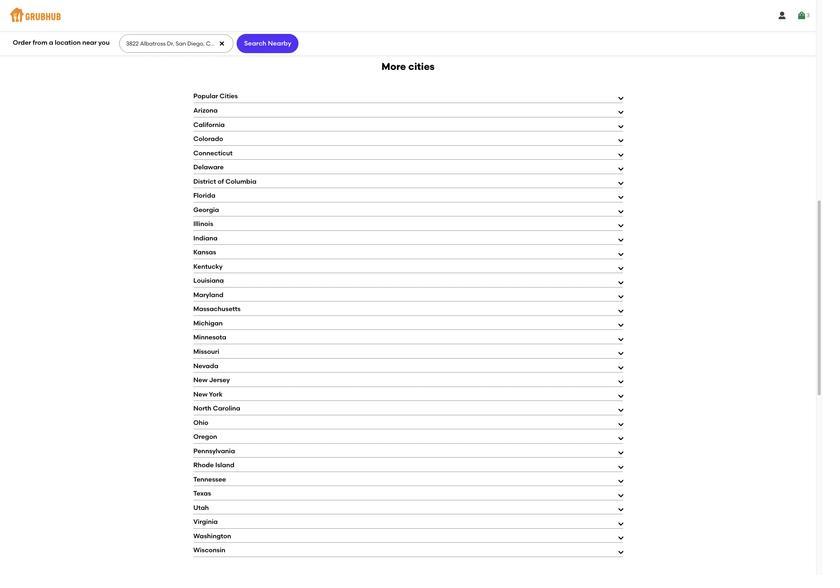 Task type: locate. For each thing, give the bounding box(es) containing it.
georgia
[[193, 206, 219, 214]]

jersey
[[209, 376, 230, 384]]

0 vertical spatial svg image
[[778, 11, 787, 20]]

0 horizontal spatial ratings
[[270, 24, 289, 30]]

district
[[193, 178, 216, 185]]

772
[[370, 24, 378, 30]]

illinois
[[193, 220, 213, 228]]

york
[[209, 390, 223, 398]]

ratings right 772
[[379, 24, 398, 30]]

svg image left search
[[219, 40, 225, 47]]

new up north
[[193, 390, 208, 398]]

a
[[49, 39, 53, 46]]

0 horizontal spatial svg image
[[219, 40, 225, 47]]

1 vertical spatial new
[[193, 390, 208, 398]]

island
[[215, 461, 235, 469]]

from
[[33, 39, 47, 46]]

delaware
[[193, 163, 224, 171]]

new down nevada
[[193, 376, 208, 384]]

search
[[244, 39, 267, 47]]

virginia
[[193, 518, 218, 526]]

missouri
[[193, 348, 219, 355]]

near
[[82, 39, 97, 46]]

columbia
[[226, 178, 257, 185]]

ratings for 664 ratings
[[270, 24, 289, 30]]

1 horizontal spatial ratings
[[379, 24, 398, 30]]

1 new from the top
[[193, 376, 208, 384]]

carolina
[[213, 405, 241, 412]]

florida
[[193, 192, 216, 199]]

1 vertical spatial svg image
[[219, 40, 225, 47]]

connecticut
[[193, 149, 233, 157]]

svg image left svg icon
[[778, 11, 787, 20]]

nevada
[[193, 362, 219, 370]]

utah
[[193, 504, 209, 511]]

svg image
[[797, 11, 807, 20]]

new
[[193, 376, 208, 384], [193, 390, 208, 398]]

1 ratings from the left
[[270, 24, 289, 30]]

new for new york
[[193, 390, 208, 398]]

3 button
[[797, 8, 810, 23]]

new jersey
[[193, 376, 230, 384]]

ratings right 664
[[270, 24, 289, 30]]

svg image inside main navigation navigation
[[778, 11, 787, 20]]

popular cities
[[193, 92, 238, 100]]

2 ratings from the left
[[379, 24, 398, 30]]

search nearby
[[244, 39, 291, 47]]

north carolina
[[193, 405, 241, 412]]

arizona
[[193, 107, 218, 114]]

772 ratings
[[370, 24, 398, 30]]

new for new jersey
[[193, 376, 208, 384]]

0 vertical spatial new
[[193, 376, 208, 384]]

svg image
[[778, 11, 787, 20], [219, 40, 225, 47]]

ratings
[[270, 24, 289, 30], [379, 24, 398, 30]]

texas
[[193, 490, 211, 497]]

2 new from the top
[[193, 390, 208, 398]]

1 horizontal spatial svg image
[[778, 11, 787, 20]]



Task type: vqa. For each thing, say whether or not it's contained in the screenshot.
any
no



Task type: describe. For each thing, give the bounding box(es) containing it.
kentucky
[[193, 263, 223, 270]]

kansas
[[193, 248, 216, 256]]

louisiana
[[193, 277, 224, 284]]

wisconsin
[[193, 546, 226, 554]]

ohio
[[193, 419, 208, 426]]

district of columbia
[[193, 178, 257, 185]]

main navigation navigation
[[0, 0, 817, 31]]

massachusetts
[[193, 305, 241, 313]]

washington
[[193, 532, 231, 540]]

more cities
[[382, 61, 435, 72]]

cities
[[220, 92, 238, 100]]

location
[[55, 39, 81, 46]]

pennsylvania
[[193, 447, 235, 455]]

rhode
[[193, 461, 214, 469]]

order from a location near you
[[13, 39, 110, 46]]

colorado
[[193, 135, 223, 143]]

Search Address search field
[[119, 35, 233, 52]]

oregon
[[193, 433, 217, 441]]

664
[[259, 24, 269, 30]]

maryland
[[193, 291, 224, 299]]

3
[[807, 12, 810, 19]]

minnesota
[[193, 334, 227, 341]]

ratings for 772 ratings
[[379, 24, 398, 30]]

california
[[193, 121, 225, 128]]

cities
[[409, 61, 435, 72]]

indiana
[[193, 234, 218, 242]]

rhode island
[[193, 461, 235, 469]]

nearby
[[268, 39, 291, 47]]

of
[[218, 178, 224, 185]]

search nearby button
[[237, 34, 299, 53]]

order
[[13, 39, 31, 46]]

michigan
[[193, 319, 223, 327]]

664 ratings
[[259, 24, 289, 30]]

north
[[193, 405, 212, 412]]

more
[[382, 61, 406, 72]]

you
[[98, 39, 110, 46]]

popular
[[193, 92, 218, 100]]

new york
[[193, 390, 223, 398]]

tennessee
[[193, 476, 226, 483]]



